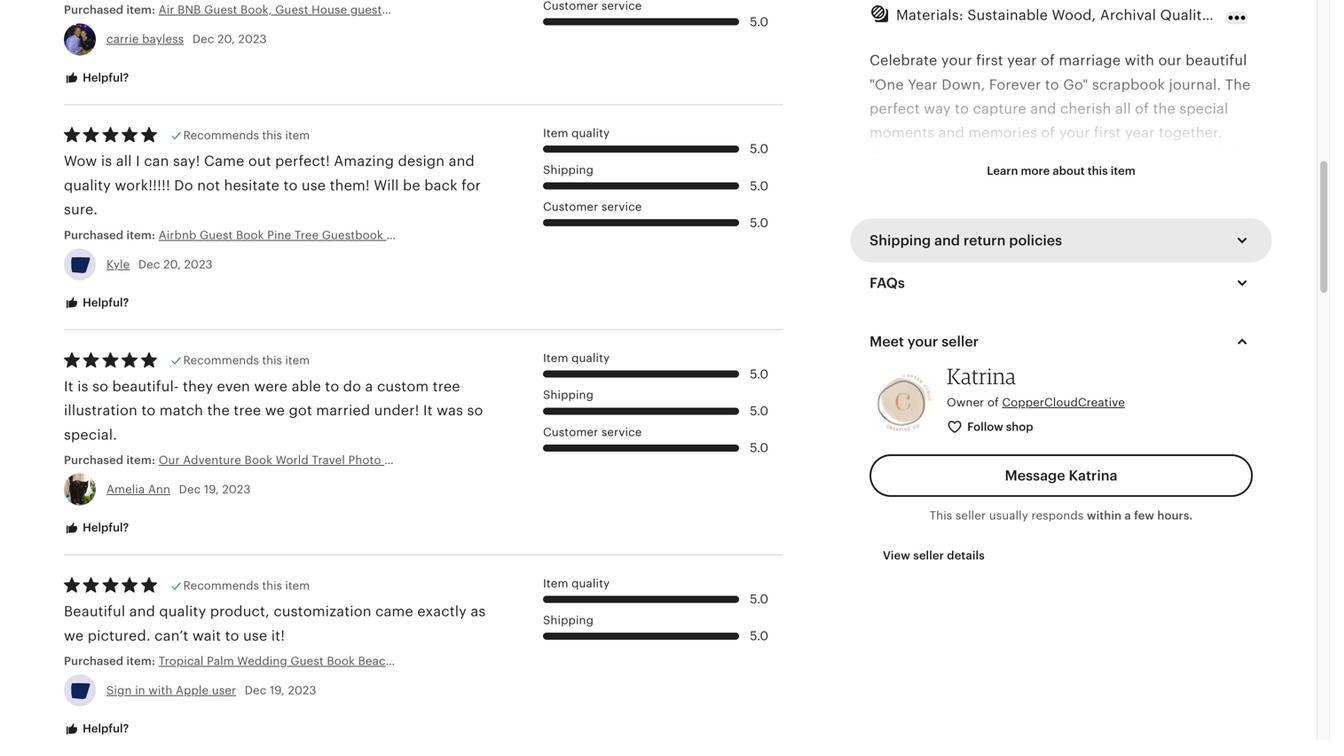 Task type: vqa. For each thing, say whether or not it's contained in the screenshot.
16.50's 5 out of 5 stars IMAGE
no



Task type: locate. For each thing, give the bounding box(es) containing it.
0 vertical spatial tree
[[433, 379, 461, 395]]

item up customization
[[285, 579, 310, 592]]

0 vertical spatial use
[[302, 178, 326, 193]]

white,
[[1194, 559, 1237, 575]]

includes
[[1073, 463, 1132, 479], [1115, 511, 1174, 527], [1081, 559, 1140, 575]]

first up forever
[[977, 52, 1004, 68]]

this up out
[[262, 129, 282, 142]]

1 horizontal spatial the
[[888, 246, 911, 262]]

0 horizontal spatial tree
[[234, 403, 261, 419]]

customer service for wow is all i can say! came out perfect! amazing design and quality work!!!!! do not hesitate to use them! will be back for sure.
[[543, 200, 642, 214]]

meet your seller button
[[854, 320, 1270, 363]]

amazing
[[334, 153, 394, 169]]

your
[[942, 52, 973, 68], [1060, 125, 1091, 141], [1187, 246, 1218, 262], [908, 334, 939, 350]]

sheets down "your"
[[870, 487, 915, 503]]

0 vertical spatial it
[[64, 379, 74, 395]]

sheets up 65lb
[[870, 535, 915, 551]]

seller inside dropdown button
[[942, 334, 979, 350]]

the down it
[[888, 246, 911, 262]]

for left photos)
[[1141, 584, 1160, 600]]

for inside • custom engraved wedding guest book in either 6" x 9" or 8.5" x 11" size • your choice of 30, 45, or 60 sheets of acid-free paper - 28lb standard paper option includes blank white sheets - 28lb standard lined paper option includes white sheets with lines printed on one side of each sheet - 65lb cardstock paper option includes blank white, black, or cream sheets (recommended for photos)
[[1141, 584, 1160, 600]]

and left return
[[935, 232, 961, 248]]

0 vertical spatial •
[[870, 390, 875, 406]]

scrapbook down marriage
[[1093, 77, 1166, 93]]

lines
[[953, 535, 985, 551]]

0 horizontal spatial use
[[243, 628, 268, 644]]

1 horizontal spatial so
[[467, 403, 483, 419]]

2 horizontal spatial all
[[1237, 221, 1253, 237]]

sheets right 60 in the bottom right of the page
[[1076, 439, 1121, 455]]

2 helpful? button from the top
[[51, 287, 142, 320]]

1 vertical spatial so
[[467, 403, 483, 419]]

customer for wow is all i can say! came out perfect! amazing design and quality work!!!!! do not hesitate to use them! will be back for sure.
[[543, 200, 599, 214]]

3 recommends from the top
[[183, 579, 259, 592]]

1 vertical spatial -
[[870, 511, 875, 527]]

1 recommends from the top
[[183, 129, 259, 142]]

it up the illustration
[[64, 379, 74, 395]]

customer for it is so beautiful- they even were able to do a custom tree illustration to match the tree we got married under! it was so special.
[[543, 426, 599, 439]]

is inside it is so beautiful- they even were able to do a custom tree illustration to match the tree we got married under! it was so special.
[[77, 379, 89, 395]]

2 item from the top
[[543, 352, 569, 365]]

policies
[[1010, 232, 1063, 248]]

1 customer service from the top
[[543, 200, 642, 214]]

wow is all i can say! came out perfect! amazing design and quality work!!!!! do not hesitate to use them! will be back for sure.
[[64, 153, 481, 218]]

it left was
[[423, 403, 433, 419]]

1 horizontal spatial book
[[517, 228, 545, 242]]

use inside wow is all i can say! came out perfect! amazing design and quality work!!!!! do not hesitate to use them! will be back for sure.
[[302, 178, 326, 193]]

pictured.
[[88, 628, 151, 644]]

them!
[[330, 178, 370, 193]]

helpful? button
[[51, 62, 142, 94], [51, 287, 142, 320], [51, 512, 142, 545], [51, 713, 142, 740]]

2 horizontal spatial year
[[1126, 125, 1155, 141]]

dec right kyle
[[138, 258, 160, 271]]

helpful? button down the kyle link at the left top of the page
[[51, 287, 142, 320]]

you've
[[1047, 246, 1091, 262]]

recommends this item for hesitate
[[183, 129, 310, 142]]

quality inside wow is all i can say! came out perfect! amazing design and quality work!!!!! do not hesitate to use them! will be back for sure.
[[64, 178, 111, 193]]

𝗜𝗡𝗖𝗟𝗨𝗗𝗘𝗗
[[940, 342, 1006, 358]]

service
[[602, 200, 642, 214], [602, 426, 642, 439]]

special.
[[64, 427, 117, 443]]

paper down printed
[[989, 559, 1028, 575]]

0 vertical spatial purchased item:
[[64, 3, 159, 17]]

1 recommends this item from the top
[[183, 129, 310, 142]]

for inside wow is all i can say! came out perfect! amazing design and quality work!!!!! do not hesitate to use them! will be back for sure.
[[462, 178, 481, 193]]

1 horizontal spatial for
[[1141, 584, 1160, 600]]

3 - from the top
[[870, 559, 875, 575]]

8 5.0 from the top
[[750, 592, 769, 606]]

this up were
[[262, 354, 282, 367]]

the inside it is so beautiful- they even were able to do a custom tree illustration to match the tree we got married under! it was so special.
[[207, 403, 230, 419]]

materials: sustainable wood, archival quality paper, laser engr
[[897, 7, 1331, 23]]

helpful? for wow
[[80, 296, 129, 309]]

28lb up view
[[879, 511, 909, 527]]

2 vertical spatial first
[[1222, 246, 1250, 262]]

tree up was
[[433, 379, 461, 395]]

1 helpful? from the top
[[80, 71, 129, 84]]

for
[[1233, 149, 1253, 165], [462, 178, 481, 193], [1141, 584, 1160, 600]]

with inside • custom engraved wedding guest book in either 6" x 9" or 8.5" x 11" size • your choice of 30, 45, or 60 sheets of acid-free paper - 28lb standard paper option includes blank white sheets - 28lb standard lined paper option includes white sheets with lines printed on one side of each sheet - 65lb cardstock paper option includes blank white, black, or cream sheets (recommended for photos)
[[919, 535, 949, 551]]

3 helpful? from the top
[[80, 521, 129, 535]]

paper up on
[[1022, 511, 1062, 527]]

helpful? for beautiful
[[80, 722, 129, 736]]

20, down airbnb
[[163, 258, 181, 271]]

standard down choice
[[913, 463, 976, 479]]

great
[[962, 149, 999, 165]]

4 helpful? button from the top
[[51, 713, 142, 740]]

about
[[1053, 164, 1085, 178], [1193, 221, 1233, 237]]

all inside celebrate your first year of marriage with our beautiful "one year down, forever to go" scrapbook journal. the perfect way to capture and cherish all of the special moments and memories of your first year together. this makes a great traditional paper anniversary gift for those who are sentimental at heart.
[[1116, 101, 1132, 117]]

airbnb guest book pine tree guestbook cabin lodge welcome book link
[[159, 227, 545, 243]]

3 helpful? button from the top
[[51, 512, 142, 545]]

item: up carrie bayless link
[[126, 3, 155, 17]]

1 vertical spatial use
[[243, 628, 268, 644]]

this right at
[[1088, 164, 1109, 178]]

as inside beautiful and quality product, customization came exactly as we pictured. can't wait to use it!
[[471, 604, 486, 620]]

0 horizontal spatial 19,
[[204, 483, 219, 496]]

purchased item: down pictured.
[[64, 655, 159, 668]]

2023
[[238, 33, 267, 46], [184, 258, 213, 271], [222, 483, 251, 496], [288, 684, 317, 698]]

2 item: from the top
[[126, 228, 155, 242]]

item quality
[[543, 126, 610, 140], [543, 352, 610, 365], [543, 577, 610, 590]]

archival
[[1101, 7, 1157, 23]]

1 vertical spatial x
[[938, 415, 946, 431]]

1 vertical spatial katrina
[[1069, 468, 1118, 484]]

size
[[971, 415, 997, 431]]

meet your seller
[[870, 334, 979, 350]]

"one
[[870, 77, 904, 93]]

helpful? button for it
[[51, 512, 142, 545]]

1 service from the top
[[602, 200, 642, 214]]

celebrate your first year of marriage with our beautiful "one year down, forever to go" scrapbook journal. the perfect way to capture and cherish all of the special moments and memories of your first year together. this makes a great traditional paper anniversary gift for those who are sentimental at heart.
[[870, 52, 1253, 189]]

for right back
[[462, 178, 481, 193]]

2 purchased item: from the top
[[64, 454, 159, 467]]

sure.
[[64, 202, 98, 218]]

1 vertical spatial in
[[135, 684, 145, 698]]

we inside beautiful and quality product, customization came exactly as we pictured. can't wait to use it!
[[64, 628, 84, 644]]

0 horizontal spatial for
[[462, 178, 481, 193]]

katrina up the within
[[1069, 468, 1118, 484]]

4 helpful? from the top
[[80, 722, 129, 736]]

year up forever
[[1008, 52, 1038, 68]]

2 book from the left
[[517, 228, 545, 242]]

2 vertical spatial year
[[870, 270, 900, 286]]

1 • from the top
[[870, 390, 875, 406]]

scrapbook inside celebrate your first year of marriage with our beautiful "one year down, forever to go" scrapbook journal. the perfect way to capture and cherish all of the special moments and memories of your first year together. this makes a great traditional paper anniversary gift for those who are sentimental at heart.
[[1093, 77, 1166, 93]]

work!!!!!
[[115, 178, 170, 193]]

2 horizontal spatial the
[[1154, 101, 1176, 117]]

0 horizontal spatial this
[[870, 149, 898, 165]]

1 item: from the top
[[126, 3, 155, 17]]

blank down acid-
[[1135, 463, 1182, 479]]

0 vertical spatial in
[[1151, 390, 1164, 406]]

sheets
[[1076, 439, 1121, 455], [870, 487, 915, 503], [870, 535, 915, 551], [981, 584, 1027, 600]]

2 helpful? from the top
[[80, 296, 129, 309]]

memories inside the use it as a photo scrapbook or journal to write about all of the exciting memories you've made during your first year married.
[[974, 246, 1043, 262]]

0 vertical spatial so
[[92, 379, 108, 395]]

book right welcome
[[517, 228, 545, 242]]

all left i
[[116, 153, 132, 169]]

(recommended
[[1030, 584, 1137, 600]]

in right book
[[1151, 390, 1164, 406]]

book left pine
[[236, 228, 264, 242]]

year up anniversary
[[1126, 125, 1155, 141]]

1 horizontal spatial it
[[423, 403, 433, 419]]

purchased up carrie
[[64, 3, 124, 17]]

wedding
[[1006, 390, 1066, 406]]

as
[[913, 221, 928, 237], [471, 604, 486, 620]]

the
[[1226, 77, 1251, 93]]

•
[[870, 390, 875, 406], [870, 439, 875, 455]]

includes up the within
[[1073, 463, 1132, 479]]

0 horizontal spatial first
[[977, 52, 1004, 68]]

this up lines at bottom right
[[930, 509, 953, 523]]

1 vertical spatial the
[[888, 246, 911, 262]]

recommends this item for the
[[183, 354, 310, 367]]

0 horizontal spatial 20,
[[163, 258, 181, 271]]

1 vertical spatial about
[[1193, 221, 1233, 237]]

a up exciting
[[932, 221, 940, 237]]

about inside dropdown button
[[1053, 164, 1085, 178]]

1 horizontal spatial katrina
[[1069, 468, 1118, 484]]

your inside the meet your seller dropdown button
[[908, 334, 939, 350]]

65lb
[[879, 559, 910, 575]]

helpful?
[[80, 71, 129, 84], [80, 296, 129, 309], [80, 521, 129, 535], [80, 722, 129, 736]]

customer service for it is so beautiful- they even were able to do a custom tree illustration to match the tree we got married under! it was so special.
[[543, 426, 642, 439]]

all inside wow is all i can say! came out perfect! amazing design and quality work!!!!! do not hesitate to use them! will be back for sure.
[[116, 153, 132, 169]]

memories inside celebrate your first year of marriage with our beautiful "one year down, forever to go" scrapbook journal. the perfect way to capture and cherish all of the special moments and memories of your first year together. this makes a great traditional paper anniversary gift for those who are sentimental at heart.
[[969, 125, 1038, 141]]

seller for details
[[914, 549, 945, 563]]

9 5.0 from the top
[[750, 629, 769, 643]]

1 vertical spatial item
[[543, 352, 569, 365]]

recommends for the
[[183, 354, 259, 367]]

and inside beautiful and quality product, customization came exactly as we pictured. can't wait to use it!
[[129, 604, 155, 620]]

0 horizontal spatial all
[[116, 153, 132, 169]]

of down use
[[870, 246, 884, 262]]

use left it!
[[243, 628, 268, 644]]

for right gift
[[1233, 149, 1253, 165]]

engr
[[1302, 7, 1331, 23]]

2 vertical spatial recommends
[[183, 579, 259, 592]]

1 horizontal spatial 19,
[[270, 684, 285, 698]]

is inside wow is all i can say! came out perfect! amazing design and quality work!!!!! do not hesitate to use them! will be back for sure.
[[101, 153, 112, 169]]

1 horizontal spatial use
[[302, 178, 326, 193]]

2 vertical spatial purchased item:
[[64, 655, 159, 668]]

dec
[[192, 33, 214, 46], [138, 258, 160, 271], [179, 483, 201, 496], [245, 684, 267, 698]]

to down beautiful-
[[141, 403, 156, 419]]

guest
[[200, 228, 233, 242]]

paper down 30,
[[980, 463, 1020, 479]]

scrapbook
[[1093, 77, 1166, 93], [989, 221, 1062, 237]]

0 horizontal spatial the
[[207, 403, 230, 419]]

tree down even
[[234, 403, 261, 419]]

item
[[285, 129, 310, 142], [1111, 164, 1136, 178], [285, 354, 310, 367], [285, 579, 310, 592]]

seller up lines at bottom right
[[956, 509, 986, 523]]

2 item quality from the top
[[543, 352, 610, 365]]

is right wow
[[101, 153, 112, 169]]

cream
[[934, 584, 977, 600]]

choice
[[914, 439, 961, 455]]

so up the illustration
[[92, 379, 108, 395]]

marriage
[[1059, 52, 1122, 68]]

katrina inside katrina owner of coppercloudcreative
[[947, 363, 1017, 389]]

1 vertical spatial year
[[1126, 125, 1155, 141]]

standard up lines at bottom right
[[913, 511, 976, 527]]

1 vertical spatial we
[[64, 628, 84, 644]]

1 vertical spatial standard
[[913, 511, 976, 527]]

quality for it is so beautiful- they even were able to do a custom tree illustration to match the tree we got married under! it was so special.
[[572, 352, 610, 365]]

for inside celebrate your first year of marriage with our beautiful "one year down, forever to go" scrapbook journal. the perfect way to capture and cherish all of the special moments and memories of your first year together. this makes a great traditional paper anniversary gift for those who are sentimental at heart.
[[1233, 149, 1253, 165]]

pine
[[267, 228, 291, 242]]

use inside beautiful and quality product, customization came exactly as we pictured. can't wait to use it!
[[243, 628, 268, 644]]

• custom engraved wedding guest book in either 6" x 9" or 8.5" x 11" size • your choice of 30, 45, or 60 sheets of acid-free paper - 28lb standard paper option includes blank white sheets - 28lb standard lined paper option includes white sheets with lines printed on one side of each sheet - 65lb cardstock paper option includes blank white, black, or cream sheets (recommended for photos)
[[870, 390, 1249, 600]]

𝗪𝗛𝗔𝗧'𝗦
[[885, 342, 936, 358]]

2 customer from the top
[[543, 426, 599, 439]]

1 horizontal spatial first
[[1095, 125, 1122, 141]]

1 vertical spatial purchased item:
[[64, 454, 159, 467]]

of up anniversary
[[1136, 101, 1150, 117]]

shipping for wow is all i can say! came out perfect! amazing design and quality work!!!!! do not hesitate to use them! will be back for sure.
[[543, 163, 594, 177]]

2 5.0 from the top
[[750, 142, 769, 156]]

as right it
[[913, 221, 928, 237]]

this for to
[[262, 579, 282, 592]]

1 item from the top
[[543, 126, 569, 140]]

with up cardstock
[[919, 535, 949, 551]]

use
[[302, 178, 326, 193], [243, 628, 268, 644]]

1 horizontal spatial x
[[1231, 390, 1239, 406]]

service for it is so beautiful- they even were able to do a custom tree illustration to match the tree we got married under! it was so special.
[[602, 426, 642, 439]]

this up beautiful and quality product, customization came exactly as we pictured. can't wait to use it!
[[262, 579, 282, 592]]

1 vertical spatial service
[[602, 426, 642, 439]]

1 standard from the top
[[913, 463, 976, 479]]

memories down capture
[[969, 125, 1038, 141]]

0 vertical spatial about
[[1053, 164, 1085, 178]]

item up perfect!
[[285, 129, 310, 142]]

recommends this item up even
[[183, 354, 310, 367]]

year left "married."
[[870, 270, 900, 286]]

helpful? down carrie
[[80, 71, 129, 84]]

2 recommends this item from the top
[[183, 354, 310, 367]]

seller right view
[[914, 549, 945, 563]]

2 customer service from the top
[[543, 426, 642, 439]]

0 vertical spatial scrapbook
[[1093, 77, 1166, 93]]

option down on
[[1032, 559, 1077, 575]]

on
[[1043, 535, 1061, 551]]

4 purchased from the top
[[64, 655, 124, 668]]

1 vertical spatial with
[[919, 535, 949, 551]]

1 horizontal spatial this
[[930, 509, 953, 523]]

about right more
[[1053, 164, 1085, 178]]

purchased item: up carrie
[[64, 3, 159, 17]]

1 horizontal spatial with
[[919, 535, 949, 551]]

28lb down "your"
[[879, 463, 909, 479]]

3 recommends this item from the top
[[183, 579, 310, 592]]

it
[[64, 379, 74, 395], [423, 403, 433, 419]]

2 service from the top
[[602, 426, 642, 439]]

1 vertical spatial customer service
[[543, 426, 642, 439]]

2 vertical spatial item quality
[[543, 577, 610, 590]]

2 vertical spatial all
[[1237, 221, 1253, 237]]

0 horizontal spatial we
[[64, 628, 84, 644]]

cabin
[[387, 228, 420, 242]]

or up you've
[[1066, 221, 1080, 237]]

0 vertical spatial -
[[870, 463, 875, 479]]

1 vertical spatial seller
[[956, 509, 986, 523]]

wow
[[64, 153, 97, 169]]

0 vertical spatial with
[[1125, 52, 1155, 68]]

moments
[[870, 125, 935, 141]]

2 vertical spatial item
[[543, 577, 569, 590]]

the down even
[[207, 403, 230, 419]]

1 vertical spatial paper
[[1209, 439, 1249, 455]]

0 vertical spatial recommends this item
[[183, 129, 310, 142]]

1 customer from the top
[[543, 200, 599, 214]]

airbnb
[[159, 228, 197, 242]]

0 horizontal spatial about
[[1053, 164, 1085, 178]]

item up 'able'
[[285, 354, 310, 367]]

2 horizontal spatial with
[[1125, 52, 1155, 68]]

0 horizontal spatial in
[[135, 684, 145, 698]]

1 vertical spatial 20,
[[163, 258, 181, 271]]

1 horizontal spatial as
[[913, 221, 928, 237]]

3 item from the top
[[543, 577, 569, 590]]

all right the write
[[1237, 221, 1253, 237]]

custom
[[377, 379, 429, 395]]

1 horizontal spatial year
[[1008, 52, 1038, 68]]

19, right ann
[[204, 483, 219, 496]]

item for beautiful and quality product, customization came exactly as we pictured. can't wait to use it!
[[285, 579, 310, 592]]

0 vertical spatial x
[[1231, 390, 1239, 406]]

of inside katrina owner of coppercloudcreative
[[988, 396, 1000, 410]]

1 horizontal spatial scrapbook
[[1093, 77, 1166, 93]]

item: up kyle dec 20, 2023
[[126, 228, 155, 242]]

1 horizontal spatial all
[[1116, 101, 1132, 117]]

0 vertical spatial customer service
[[543, 200, 642, 214]]

item: up the "amelia ann" link
[[126, 454, 155, 467]]

-
[[870, 463, 875, 479], [870, 511, 875, 527], [870, 559, 875, 575]]

sustainable
[[968, 7, 1049, 23]]

materials:
[[897, 7, 964, 23]]

guestbook
[[322, 228, 383, 242]]

can
[[144, 153, 169, 169]]

2 recommends from the top
[[183, 354, 259, 367]]

message katrina button
[[870, 455, 1254, 497]]

and inside wow is all i can say! came out perfect! amazing design and quality work!!!!! do not hesitate to use them! will be back for sure.
[[449, 153, 475, 169]]

45,
[[1009, 439, 1031, 455]]

to inside wow is all i can say! came out perfect! amazing design and quality work!!!!! do not hesitate to use them! will be back for sure.
[[284, 178, 298, 193]]

1 item quality from the top
[[543, 126, 610, 140]]

all inside the use it as a photo scrapbook or journal to write about all of the exciting memories you've made during your first year married.
[[1237, 221, 1253, 237]]

1 vertical spatial 19,
[[270, 684, 285, 698]]

3 purchased item: from the top
[[64, 655, 159, 668]]

paper
[[1077, 149, 1118, 165], [1209, 439, 1249, 455]]

2 vertical spatial for
[[1141, 584, 1160, 600]]

1 horizontal spatial is
[[101, 153, 112, 169]]

use down perfect!
[[302, 178, 326, 193]]

0 horizontal spatial year
[[870, 270, 900, 286]]

amelia ann dec 19, 2023
[[107, 483, 251, 496]]

0 vertical spatial is
[[101, 153, 112, 169]]

0 horizontal spatial is
[[77, 379, 89, 395]]

1 horizontal spatial paper
[[1209, 439, 1249, 455]]

a up are
[[950, 149, 958, 165]]

purchased down pictured.
[[64, 655, 124, 668]]

19,
[[204, 483, 219, 496], [270, 684, 285, 698]]

1 vertical spatial 28lb
[[879, 511, 909, 527]]

1 28lb from the top
[[879, 463, 909, 479]]

2 vertical spatial -
[[870, 559, 875, 575]]

0 vertical spatial blank
[[1135, 463, 1182, 479]]

1 horizontal spatial about
[[1193, 221, 1233, 237]]

katrina up engraved at the bottom right of the page
[[947, 363, 1017, 389]]

helpful? for it
[[80, 521, 129, 535]]

is for it
[[77, 379, 89, 395]]

0 vertical spatial 28lb
[[879, 463, 909, 479]]

paper inside • custom engraved wedding guest book in either 6" x 9" or 8.5" x 11" size • your choice of 30, 45, or 60 sheets of acid-free paper - 28lb standard paper option includes blank white sheets - 28lb standard lined paper option includes white sheets with lines printed on one side of each sheet - 65lb cardstock paper option includes blank white, black, or cream sheets (recommended for photos)
[[1209, 439, 1249, 455]]

• up 9"
[[870, 390, 875, 406]]

0 horizontal spatial book
[[236, 228, 264, 242]]

way
[[924, 101, 951, 117]]

helpful? button for wow
[[51, 287, 142, 320]]

4 item: from the top
[[126, 655, 155, 668]]

journal.
[[1170, 77, 1222, 93]]

your down the write
[[1187, 246, 1218, 262]]

2 horizontal spatial for
[[1233, 149, 1253, 165]]

to down product, on the left bottom of the page
[[225, 628, 239, 644]]

blank down the each
[[1144, 559, 1190, 575]]

or right black,
[[915, 584, 930, 600]]

2 vertical spatial seller
[[914, 549, 945, 563]]

helpful? down the kyle link at the left top of the page
[[80, 296, 129, 309]]

purchased item: up amelia
[[64, 454, 159, 467]]

return
[[964, 232, 1006, 248]]

do
[[343, 379, 361, 395]]

we down were
[[265, 403, 285, 419]]

1 vertical spatial •
[[870, 439, 875, 455]]

to left do
[[325, 379, 339, 395]]

who
[[913, 173, 942, 189]]

helpful? down sign
[[80, 722, 129, 736]]

it is so beautiful- they even were able to do a custom tree illustration to match the tree we got married under! it was so special.
[[64, 379, 483, 443]]

and up back
[[449, 153, 475, 169]]

to left the write
[[1136, 221, 1150, 237]]

purchased down sure.
[[64, 228, 124, 242]]

book
[[236, 228, 264, 242], [517, 228, 545, 242]]

carrie bayless dec 20, 2023
[[107, 33, 267, 46]]

back
[[425, 178, 458, 193]]

5.0
[[750, 15, 769, 29], [750, 142, 769, 156], [750, 179, 769, 193], [750, 216, 769, 230], [750, 367, 769, 381], [750, 404, 769, 418], [750, 441, 769, 455], [750, 592, 769, 606], [750, 629, 769, 643]]

user
[[212, 684, 236, 698]]

1 vertical spatial scrapbook
[[989, 221, 1062, 237]]

0 horizontal spatial x
[[938, 415, 946, 431]]

recommends up product, on the left bottom of the page
[[183, 579, 259, 592]]

recommends up came
[[183, 129, 259, 142]]

under!
[[374, 403, 419, 419]]

purchased down 'special.'
[[64, 454, 124, 467]]

x right the 6"
[[1231, 390, 1239, 406]]

2 vertical spatial recommends this item
[[183, 579, 310, 592]]

item
[[543, 126, 569, 140], [543, 352, 569, 365], [543, 577, 569, 590]]

3 item: from the top
[[126, 454, 155, 467]]

all
[[1116, 101, 1132, 117], [116, 153, 132, 169], [1237, 221, 1253, 237]]

meet
[[870, 334, 905, 350]]

your right 'meet'
[[908, 334, 939, 350]]

kyle
[[107, 258, 130, 271]]

helpful? button down carrie
[[51, 62, 142, 94]]

so right was
[[467, 403, 483, 419]]

20, right bayless
[[218, 33, 235, 46]]



Task type: describe. For each thing, give the bounding box(es) containing it.
purchased item: airbnb guest book pine tree guestbook cabin lodge welcome book
[[64, 228, 545, 242]]

came
[[376, 604, 414, 620]]

to inside beautiful and quality product, customization came exactly as we pictured. can't wait to use it!
[[225, 628, 239, 644]]

celebrate
[[870, 52, 938, 68]]

katrina owner of coppercloudcreative
[[947, 363, 1126, 410]]

we inside it is so beautiful- they even were able to do a custom tree illustration to match the tree we got married under! it was so special.
[[265, 403, 285, 419]]

quality inside beautiful and quality product, customization came exactly as we pictured. can't wait to use it!
[[159, 604, 206, 620]]

were
[[254, 379, 288, 395]]

purchased item: for is
[[64, 454, 159, 467]]

shipping for it is so beautiful- they even were able to do a custom tree illustration to match the tree we got married under! it was so special.
[[543, 389, 594, 402]]

shop
[[1007, 420, 1034, 434]]

this seller usually responds within a few hours.
[[930, 509, 1194, 523]]

your inside the use it as a photo scrapbook or journal to write about all of the exciting memories you've made during your first year married.
[[1187, 246, 1218, 262]]

during
[[1138, 246, 1184, 262]]

1 - from the top
[[870, 463, 875, 479]]

or left 60 in the bottom right of the page
[[1035, 439, 1049, 455]]

learn
[[988, 164, 1019, 178]]

11"
[[950, 415, 967, 431]]

acid-
[[1143, 439, 1178, 455]]

3 item quality from the top
[[543, 577, 610, 590]]

view
[[883, 549, 911, 563]]

amelia
[[107, 483, 145, 496]]

perfect
[[870, 101, 920, 117]]

your
[[879, 439, 910, 455]]

about inside the use it as a photo scrapbook or journal to write about all of the exciting memories you've made during your first year married.
[[1193, 221, 1233, 237]]

to left go"
[[1046, 77, 1060, 93]]

2 28lb from the top
[[879, 511, 909, 527]]

free
[[1178, 439, 1205, 455]]

and down way
[[939, 125, 965, 141]]

match
[[160, 403, 203, 419]]

0 vertical spatial includes
[[1073, 463, 1132, 479]]

the inside celebrate your first year of marriage with our beautiful "one year down, forever to go" scrapbook journal. the perfect way to capture and cherish all of the special moments and memories of your first year together. this makes a great traditional paper anniversary gift for those who are sentimental at heart.
[[1154, 101, 1176, 117]]

item for beautiful and quality product, customization came exactly as we pictured. can't wait to use it!
[[543, 577, 569, 590]]

helpful? button for beautiful
[[51, 713, 142, 740]]

to down down,
[[955, 101, 970, 117]]

shipping and return policies
[[870, 232, 1063, 248]]

item quality for for
[[543, 126, 610, 140]]

6 5.0 from the top
[[750, 404, 769, 418]]

coppercloudcreative link
[[1003, 396, 1126, 410]]

coppercloudcreative
[[1003, 396, 1126, 410]]

more
[[1021, 164, 1050, 178]]

special
[[1180, 101, 1229, 117]]

go"
[[1064, 77, 1089, 93]]

item for it is so beautiful- they even were able to do a custom tree illustration to match the tree we got married under! it was so special.
[[543, 352, 569, 365]]

2 - from the top
[[870, 511, 875, 527]]

quality for beautiful and quality product, customization came exactly as we pictured. can't wait to use it!
[[572, 577, 610, 590]]

1 vertical spatial option
[[1066, 511, 1111, 527]]

learn more about this item
[[988, 164, 1136, 178]]

each
[[1146, 535, 1179, 551]]

1 vertical spatial includes
[[1115, 511, 1174, 527]]

katrina inside button
[[1069, 468, 1118, 484]]

recommends for hesitate
[[183, 129, 259, 142]]

sheets right "cream"
[[981, 584, 1027, 600]]

of up forever
[[1041, 52, 1056, 68]]

1 helpful? button from the top
[[51, 62, 142, 94]]

they
[[183, 379, 213, 395]]

will
[[374, 178, 399, 193]]

dec right user
[[245, 684, 267, 698]]

sign in with apple user dec 19, 2023
[[107, 684, 317, 698]]

view seller details link
[[870, 540, 999, 572]]

your up down,
[[942, 52, 973, 68]]

3 purchased from the top
[[64, 454, 124, 467]]

1 purchased from the top
[[64, 3, 124, 17]]

photos)
[[1164, 584, 1217, 600]]

item quality for was
[[543, 352, 610, 365]]

beautiful
[[64, 604, 125, 620]]

in inside • custom engraved wedding guest book in either 6" x 9" or 8.5" x 11" size • your choice of 30, 45, or 60 sheets of acid-free paper - 28lb standard paper option includes blank white sheets - 28lb standard lined paper option includes white sheets with lines printed on one side of each sheet - 65lb cardstock paper option includes blank white, black, or cream sheets (recommended for photos)
[[1151, 390, 1164, 406]]

your down the cherish
[[1060, 125, 1091, 141]]

exciting
[[915, 246, 970, 262]]

sheet
[[1183, 535, 1221, 551]]

use
[[870, 221, 896, 237]]

a inside the use it as a photo scrapbook or journal to write about all of the exciting memories you've made during your first year married.
[[932, 221, 940, 237]]

purchased item: for and
[[64, 655, 159, 668]]

0 horizontal spatial with
[[149, 684, 173, 698]]

and down forever
[[1031, 101, 1057, 117]]

and inside 'shipping and return policies' dropdown button
[[935, 232, 961, 248]]

married.
[[904, 270, 962, 286]]

custom
[[879, 390, 933, 406]]

or right 9"
[[889, 415, 903, 431]]

1 horizontal spatial tree
[[433, 379, 461, 395]]

4 5.0 from the top
[[750, 216, 769, 230]]

it
[[900, 221, 909, 237]]

seller for usually
[[956, 509, 986, 523]]

i
[[136, 153, 140, 169]]

a inside celebrate your first year of marriage with our beautiful "one year down, forever to go" scrapbook journal. the perfect way to capture and cherish all of the special moments and memories of your first year together. this makes a great traditional paper anniversary gift for those who are sentimental at heart.
[[950, 149, 958, 165]]

1 vertical spatial paper
[[1022, 511, 1062, 527]]

service for wow is all i can say! came out perfect! amazing design and quality work!!!!! do not hesitate to use them! will be back for sure.
[[602, 200, 642, 214]]

able
[[292, 379, 321, 395]]

kyle link
[[107, 258, 130, 271]]

this for tree
[[262, 354, 282, 367]]

7 5.0 from the top
[[750, 441, 769, 455]]

cardstock
[[914, 559, 985, 575]]

married
[[316, 403, 370, 419]]

this for quality
[[262, 129, 282, 142]]

2 vertical spatial includes
[[1081, 559, 1140, 575]]

1 horizontal spatial 20,
[[218, 33, 235, 46]]

0 vertical spatial white
[[1186, 463, 1224, 479]]

guest
[[1070, 390, 1109, 406]]

capture
[[973, 101, 1027, 117]]

perfect!
[[275, 153, 330, 169]]

details
[[948, 549, 985, 563]]

anniversary
[[1122, 149, 1202, 165]]

sign
[[107, 684, 132, 698]]

3 5.0 from the top
[[750, 179, 769, 193]]

this inside dropdown button
[[1088, 164, 1109, 178]]

1 purchased item: from the top
[[64, 3, 159, 17]]

message katrina
[[1005, 468, 1118, 484]]

beautiful
[[1186, 52, 1248, 68]]

katrina image
[[870, 368, 937, 434]]

sign in with apple user link
[[107, 684, 236, 698]]

of left 30,
[[965, 439, 979, 455]]

5 5.0 from the top
[[750, 367, 769, 381]]

a inside it is so beautiful- they even were able to do a custom tree illustration to match the tree we got married under! it was so special.
[[365, 379, 373, 395]]

2 vertical spatial paper
[[989, 559, 1028, 575]]

0 vertical spatial option
[[1024, 463, 1069, 479]]

kyle dec 20, 2023
[[107, 258, 213, 271]]

2 purchased from the top
[[64, 228, 124, 242]]

quality for wow is all i can say! came out perfect! amazing design and quality work!!!!! do not hesitate to use them! will be back for sure.
[[572, 126, 610, 140]]

shipping for beautiful and quality product, customization came exactly as we pictured. can't wait to use it!
[[543, 614, 594, 627]]

1 vertical spatial this
[[930, 509, 953, 523]]

with inside celebrate your first year of marriage with our beautiful "one year down, forever to go" scrapbook journal. the perfect way to capture and cherish all of the special moments and memories of your first year together. this makes a great traditional paper anniversary gift for those who are sentimental at heart.
[[1125, 52, 1155, 68]]

0 vertical spatial paper
[[980, 463, 1020, 479]]

side
[[1095, 535, 1124, 551]]

of inside the use it as a photo scrapbook or journal to write about all of the exciting memories you've made during your first year married.
[[870, 246, 884, 262]]

30,
[[983, 439, 1005, 455]]

paper,
[[1214, 7, 1258, 23]]

the inside the use it as a photo scrapbook or journal to write about all of the exciting memories you've made during your first year married.
[[888, 246, 911, 262]]

paper inside celebrate your first year of marriage with our beautiful "one year down, forever to go" scrapbook journal. the perfect way to capture and cherish all of the special moments and memories of your first year together. this makes a great traditional paper anniversary gift for those who are sentimental at heart.
[[1077, 149, 1118, 165]]

even
[[217, 379, 250, 395]]

as inside the use it as a photo scrapbook or journal to write about all of the exciting memories you've made during your first year married.
[[913, 221, 928, 237]]

➊ 𝗪𝗛𝗔𝗧'𝗦 𝗜𝗡𝗖𝗟𝗨𝗗𝗘𝗗
[[870, 342, 1006, 358]]

a left few
[[1125, 509, 1132, 523]]

scrapbook inside the use it as a photo scrapbook or journal to write about all of the exciting memories you've made during your first year married.
[[989, 221, 1062, 237]]

0 vertical spatial year
[[1008, 52, 1038, 68]]

those
[[870, 173, 909, 189]]

of left acid-
[[1125, 439, 1139, 455]]

item for wow is all i can say! came out perfect! amazing design and quality work!!!!! do not hesitate to use them! will be back for sure.
[[543, 126, 569, 140]]

illustration
[[64, 403, 138, 419]]

dec right bayless
[[192, 33, 214, 46]]

of right "side"
[[1128, 535, 1142, 551]]

1 book from the left
[[236, 228, 264, 242]]

lodge
[[423, 228, 458, 242]]

usually
[[990, 509, 1029, 523]]

heart.
[[1074, 173, 1115, 189]]

first inside the use it as a photo scrapbook or journal to write about all of the exciting memories you've made during your first year married.
[[1222, 246, 1250, 262]]

item inside dropdown button
[[1111, 164, 1136, 178]]

0 vertical spatial 19,
[[204, 483, 219, 496]]

this inside celebrate your first year of marriage with our beautiful "one year down, forever to go" scrapbook journal. the perfect way to capture and cherish all of the special moments and memories of your first year together. this makes a great traditional paper anniversary gift for those who are sentimental at heart.
[[870, 149, 898, 165]]

faqs button
[[854, 262, 1270, 304]]

item for wow is all i can say! came out perfect! amazing design and quality work!!!!! do not hesitate to use them! will be back for sure.
[[285, 129, 310, 142]]

1 vertical spatial first
[[1095, 125, 1122, 141]]

1 vertical spatial tree
[[234, 403, 261, 419]]

is for wow
[[101, 153, 112, 169]]

0 horizontal spatial it
[[64, 379, 74, 395]]

to inside the use it as a photo scrapbook or journal to write about all of the exciting memories you've made during your first year married.
[[1136, 221, 1150, 237]]

dec right ann
[[179, 483, 201, 496]]

wait
[[192, 628, 221, 644]]

laser
[[1261, 7, 1299, 23]]

shipping inside dropdown button
[[870, 232, 931, 248]]

1 5.0 from the top
[[750, 15, 769, 29]]

either
[[1168, 390, 1209, 406]]

our
[[1159, 52, 1182, 68]]

customization
[[274, 604, 372, 620]]

beautiful and quality product, customization came exactly as we pictured. can't wait to use it!
[[64, 604, 486, 644]]

1 vertical spatial white
[[1178, 511, 1216, 527]]

view seller details
[[883, 549, 985, 563]]

item for it is so beautiful- they even were able to do a custom tree illustration to match the tree we got married under! it was so special.
[[285, 354, 310, 367]]

down,
[[942, 77, 986, 93]]

apple
[[176, 684, 209, 698]]

not
[[197, 178, 220, 193]]

exactly
[[417, 604, 467, 620]]

do
[[174, 178, 193, 193]]

of up traditional
[[1042, 125, 1056, 141]]

2 vertical spatial option
[[1032, 559, 1077, 575]]

are
[[946, 173, 968, 189]]

2 standard from the top
[[913, 511, 976, 527]]

2 • from the top
[[870, 439, 875, 455]]

or inside the use it as a photo scrapbook or journal to write about all of the exciting memories you've made during your first year married.
[[1066, 221, 1080, 237]]

forever
[[990, 77, 1042, 93]]

learn more about this item button
[[974, 155, 1149, 187]]

year inside the use it as a photo scrapbook or journal to write about all of the exciting memories you've made during your first year married.
[[870, 270, 900, 286]]

1 vertical spatial blank
[[1144, 559, 1190, 575]]

0 vertical spatial first
[[977, 52, 1004, 68]]

bayless
[[142, 33, 184, 46]]

8.5"
[[907, 415, 934, 431]]



